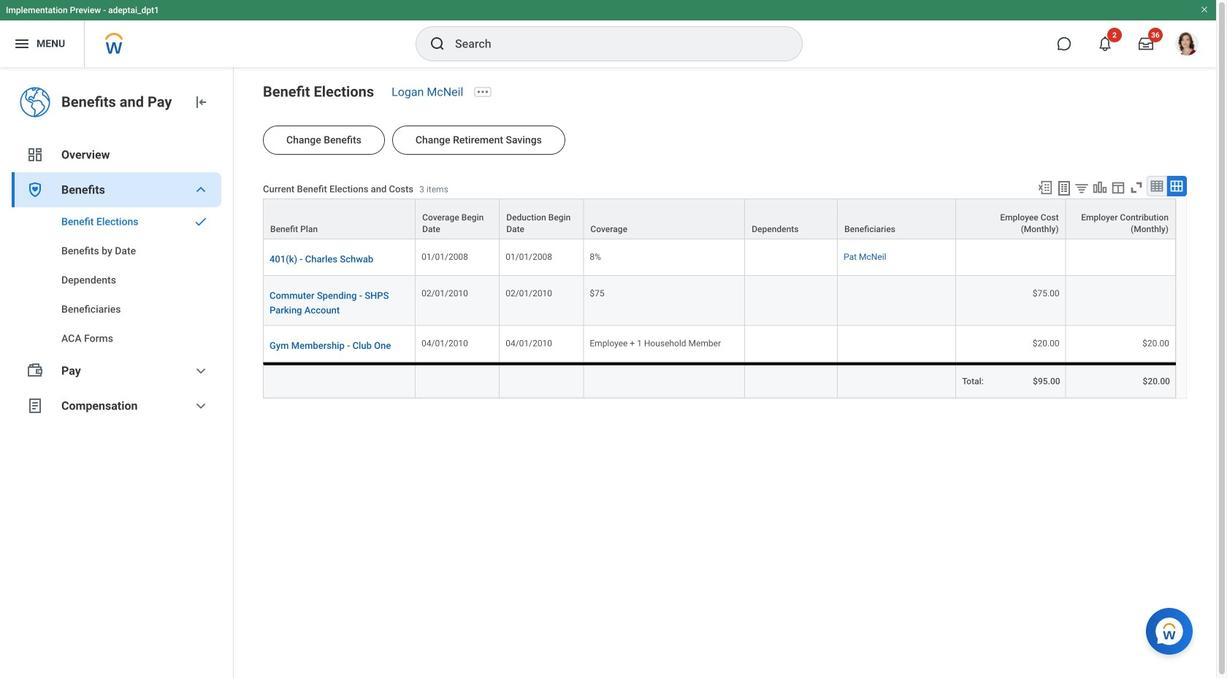 Task type: locate. For each thing, give the bounding box(es) containing it.
3 row from the top
[[263, 276, 1176, 326]]

export to excel image
[[1037, 180, 1053, 196]]

5 row from the top
[[263, 363, 1176, 399]]

click to view/edit grid preferences image
[[1110, 180, 1126, 196]]

toolbar
[[1031, 176, 1187, 199]]

profile logan mcneil image
[[1175, 32, 1199, 58]]

fullscreen image
[[1128, 180, 1145, 196]]

navigation pane region
[[0, 67, 234, 679]]

row
[[263, 199, 1176, 240], [263, 240, 1176, 276], [263, 276, 1176, 326], [263, 326, 1176, 363], [263, 363, 1176, 399]]

expand table image
[[1169, 179, 1184, 194]]

benefits and pay element
[[61, 92, 180, 112]]

banner
[[0, 0, 1216, 67]]

4 row from the top
[[263, 326, 1176, 363]]

justify image
[[13, 35, 31, 53]]

cell
[[745, 240, 838, 276], [956, 240, 1066, 276], [1066, 240, 1176, 276], [745, 276, 838, 326], [838, 276, 956, 326], [1066, 276, 1176, 326], [745, 326, 838, 363], [838, 326, 956, 363], [263, 363, 416, 399], [416, 363, 500, 399], [500, 363, 584, 399], [584, 363, 745, 399], [745, 363, 838, 399], [838, 363, 956, 399]]

export to worksheets image
[[1055, 180, 1073, 197]]

transformation import image
[[192, 93, 210, 111]]



Task type: describe. For each thing, give the bounding box(es) containing it.
select to filter grid data image
[[1074, 180, 1090, 196]]

task pay image
[[26, 362, 44, 380]]

chevron down small image
[[192, 181, 210, 199]]

expand/collapse chart image
[[1092, 180, 1108, 196]]

close environment banner image
[[1200, 5, 1209, 14]]

1 row from the top
[[263, 199, 1176, 240]]

benefits image
[[26, 181, 44, 199]]

search image
[[429, 35, 446, 53]]

document alt image
[[26, 397, 44, 415]]

notifications large image
[[1098, 37, 1112, 51]]

check image
[[192, 215, 210, 229]]

inbox large image
[[1139, 37, 1153, 51]]

Search Workday  search field
[[455, 28, 772, 60]]

2 row from the top
[[263, 240, 1176, 276]]

dashboard image
[[26, 146, 44, 164]]

table image
[[1150, 179, 1164, 194]]



Task type: vqa. For each thing, say whether or not it's contained in the screenshot.
ROW
yes



